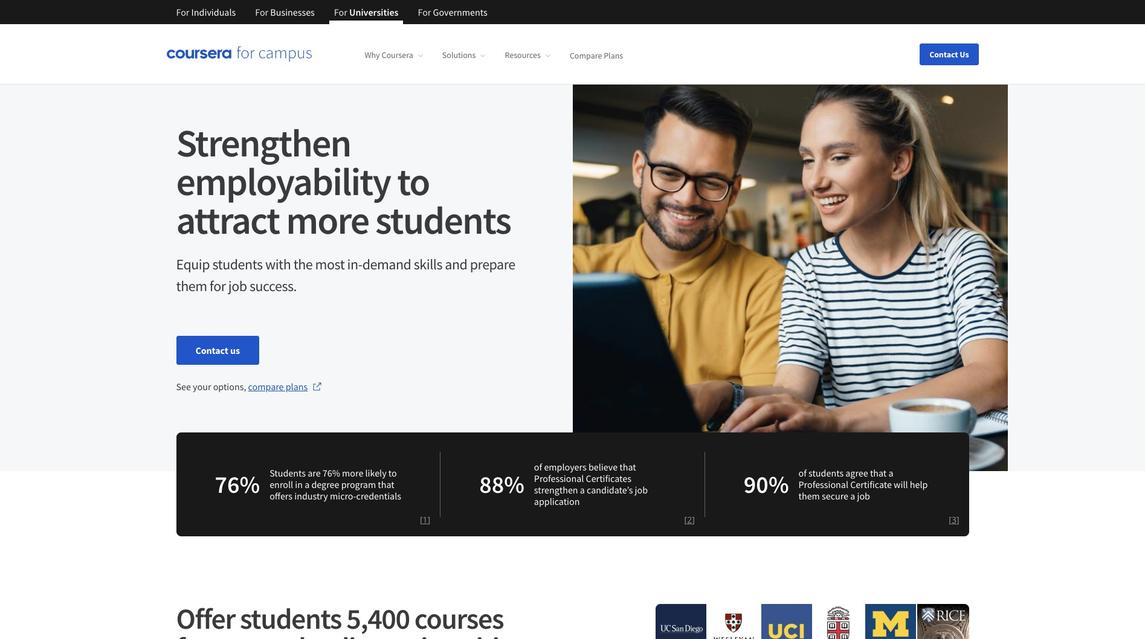 Task type: vqa. For each thing, say whether or not it's contained in the screenshot.


Task type: locate. For each thing, give the bounding box(es) containing it.
2 ] from the left
[[692, 514, 695, 526]]

candidate's
[[587, 484, 633, 496]]

of left employers
[[534, 461, 542, 473]]

2 horizontal spatial job
[[857, 490, 870, 502]]

for
[[176, 6, 189, 18], [255, 6, 268, 18], [334, 6, 347, 18], [418, 6, 431, 18]]

4 for from the left
[[418, 6, 431, 18]]

your
[[193, 381, 211, 393]]

offer
[[176, 601, 235, 637]]

[
[[420, 514, 423, 526], [684, 514, 687, 526], [949, 514, 952, 526]]

of employers believe that professional certificates strengthen a candidate's job application
[[534, 461, 648, 508]]

job inside the equip students with the most in-demand skills and prepare them for job success.
[[228, 277, 247, 296]]

1 horizontal spatial professional
[[799, 478, 849, 490]]

1 ] from the left
[[428, 514, 430, 526]]

0 horizontal spatial that
[[378, 478, 394, 490]]

0 vertical spatial contact
[[930, 49, 958, 60]]

0 horizontal spatial them
[[176, 277, 207, 296]]

compare
[[570, 50, 602, 61]]

job inside of employers believe that professional certificates strengthen a candidate's job application
[[635, 484, 648, 496]]

job down agree
[[857, 490, 870, 502]]

application
[[534, 496, 580, 508]]

of inside of students agree that a professional certificate will help them secure a job
[[799, 467, 807, 479]]

that right agree
[[870, 467, 887, 479]]

0 horizontal spatial contact
[[196, 344, 228, 357]]

3 ] from the left
[[957, 514, 959, 526]]

compare plans link
[[248, 380, 322, 394]]

[ 1 ]
[[420, 514, 430, 526]]

1 for from the left
[[176, 6, 189, 18]]

1 horizontal spatial contact
[[930, 49, 958, 60]]

governments
[[433, 6, 487, 18]]

2 [ from the left
[[684, 514, 687, 526]]

us
[[960, 49, 969, 60]]

[ 3 ]
[[949, 514, 959, 526]]

2 horizontal spatial [
[[949, 514, 952, 526]]

76% right are
[[323, 467, 340, 479]]

for businesses
[[255, 6, 315, 18]]

2
[[687, 514, 692, 526]]

1 vertical spatial more
[[342, 467, 363, 479]]

them down equip at the left top of the page
[[176, 277, 207, 296]]

0 horizontal spatial ]
[[428, 514, 430, 526]]

76%
[[323, 467, 340, 479], [215, 470, 260, 500]]

job right for
[[228, 277, 247, 296]]

1 [ from the left
[[420, 514, 423, 526]]

for individuals
[[176, 6, 236, 18]]

1 horizontal spatial to
[[397, 157, 429, 205]]

for universities
[[334, 6, 399, 18]]

employers
[[544, 461, 587, 473]]

1 horizontal spatial that
[[620, 461, 636, 473]]

for left the individuals
[[176, 6, 189, 18]]

0 horizontal spatial to
[[388, 467, 397, 479]]

3 for from the left
[[334, 6, 347, 18]]

of for 88%
[[534, 461, 542, 473]]

0 horizontal spatial job
[[228, 277, 247, 296]]

for governments
[[418, 6, 487, 18]]

0 horizontal spatial of
[[534, 461, 542, 473]]

] for 88%
[[692, 514, 695, 526]]

why coursera link
[[365, 50, 423, 61]]

degree
[[312, 478, 339, 490]]

us
[[230, 344, 240, 357]]

contact us
[[196, 344, 240, 357]]

for left governments
[[418, 6, 431, 18]]

3 [ from the left
[[949, 514, 952, 526]]

likely
[[365, 467, 387, 479]]

0 vertical spatial to
[[397, 157, 429, 205]]

compare plans
[[570, 50, 623, 61]]

88%
[[479, 470, 524, 500]]

students inside of students agree that a professional certificate will help them secure a job
[[809, 467, 844, 479]]

believe
[[589, 461, 618, 473]]

agree
[[846, 467, 868, 479]]

1 horizontal spatial [
[[684, 514, 687, 526]]

them left the secure on the right bottom of the page
[[799, 490, 820, 502]]

leading
[[299, 630, 385, 639]]

coursera
[[382, 50, 413, 61]]

skills
[[414, 255, 442, 274]]

enroll
[[270, 478, 293, 490]]

banner navigation
[[166, 0, 497, 24]]

] for 90%
[[957, 514, 959, 526]]

of for 90%
[[799, 467, 807, 479]]

a right strengthen
[[580, 484, 585, 496]]

certificates
[[586, 473, 631, 485]]

students for equip students with the most in-demand skills and prepare them for job success.
[[212, 255, 263, 274]]

professional inside of employers believe that professional certificates strengthen a candidate's job application
[[534, 473, 584, 485]]

for for universities
[[334, 6, 347, 18]]

them inside the equip students with the most in-demand skills and prepare them for job success.
[[176, 277, 207, 296]]

contact
[[930, 49, 958, 60], [196, 344, 228, 357]]

them
[[176, 277, 207, 296], [799, 490, 820, 502]]

demand
[[362, 255, 411, 274]]

of inside of employers believe that professional certificates strengthen a candidate's job application
[[534, 461, 542, 473]]

students
[[375, 196, 511, 244], [212, 255, 263, 274], [809, 467, 844, 479], [240, 601, 341, 637]]

job inside of students agree that a professional certificate will help them secure a job
[[857, 490, 870, 502]]

students inside "offer students 5,400 courses from 275+ leading universitie"
[[240, 601, 341, 637]]

[ 2 ]
[[684, 514, 695, 526]]

0 horizontal spatial [
[[420, 514, 423, 526]]

2 for from the left
[[255, 6, 268, 18]]

compare plans
[[248, 381, 308, 393]]

that
[[620, 461, 636, 473], [870, 467, 887, 479], [378, 478, 394, 490]]

0 vertical spatial more
[[286, 196, 369, 244]]

that for 88%
[[620, 461, 636, 473]]

for left "universities"
[[334, 6, 347, 18]]

2 horizontal spatial that
[[870, 467, 887, 479]]

contact inside button
[[930, 49, 958, 60]]

1
[[423, 514, 428, 526]]

credentials
[[356, 490, 401, 502]]

1 vertical spatial contact
[[196, 344, 228, 357]]

0 horizontal spatial professional
[[534, 473, 584, 485]]

a right in
[[305, 478, 310, 490]]

students inside strengthen employability to attract more students
[[375, 196, 511, 244]]

students inside the equip students with the most in-demand skills and prepare them for job success.
[[212, 255, 263, 274]]

for for businesses
[[255, 6, 268, 18]]

0 vertical spatial them
[[176, 277, 207, 296]]

compare plans link
[[570, 50, 623, 61]]

secure
[[822, 490, 849, 502]]

76% inside students are 76% more likely to enroll in a degree program that offers industry micro-credentials
[[323, 467, 340, 479]]

most
[[315, 255, 345, 274]]

2 horizontal spatial ]
[[957, 514, 959, 526]]

offer students 5,400 courses from 275+ leading universitie
[[176, 601, 524, 639]]

275+
[[238, 630, 294, 639]]

job right candidate's
[[635, 484, 648, 496]]

more up most at the top of page
[[286, 196, 369, 244]]

1 vertical spatial them
[[799, 490, 820, 502]]

0 horizontal spatial 76%
[[215, 470, 260, 500]]

a left will
[[889, 467, 894, 479]]

that right program
[[378, 478, 394, 490]]

more left likely
[[342, 467, 363, 479]]

with
[[265, 255, 291, 274]]

of right 90%
[[799, 467, 807, 479]]

professional inside of students agree that a professional certificate will help them secure a job
[[799, 478, 849, 490]]

options,
[[213, 381, 246, 393]]

1 vertical spatial to
[[388, 467, 397, 479]]

a
[[889, 467, 894, 479], [305, 478, 310, 490], [580, 484, 585, 496], [850, 490, 855, 502]]

students for of students agree that a professional certificate will help them secure a job
[[809, 467, 844, 479]]

1 horizontal spatial job
[[635, 484, 648, 496]]

to
[[397, 157, 429, 205], [388, 467, 397, 479]]

that right believe on the bottom right of the page
[[620, 461, 636, 473]]

the
[[293, 255, 313, 274]]

to inside strengthen employability to attract more students
[[397, 157, 429, 205]]

contact for contact us
[[196, 344, 228, 357]]

job for 90%
[[857, 490, 870, 502]]

professional up the application
[[534, 473, 584, 485]]

universities
[[349, 6, 399, 18]]

job
[[228, 277, 247, 296], [635, 484, 648, 496], [857, 490, 870, 502]]

contact us link
[[176, 336, 259, 365]]

help
[[910, 478, 928, 490]]

offers
[[270, 490, 293, 502]]

plans
[[286, 381, 308, 393]]

of
[[534, 461, 542, 473], [799, 467, 807, 479]]

]
[[428, 514, 430, 526], [692, 514, 695, 526], [957, 514, 959, 526]]

that inside of students agree that a professional certificate will help them secure a job
[[870, 467, 887, 479]]

1 horizontal spatial of
[[799, 467, 807, 479]]

professional left certificate
[[799, 478, 849, 490]]

1 horizontal spatial ]
[[692, 514, 695, 526]]

professional
[[534, 473, 584, 485], [799, 478, 849, 490]]

that inside of employers believe that professional certificates strengthen a candidate's job application
[[620, 461, 636, 473]]

90%
[[744, 470, 789, 500]]

1 horizontal spatial 76%
[[323, 467, 340, 479]]

for left businesses
[[255, 6, 268, 18]]

76% left enroll
[[215, 470, 260, 500]]

them inside of students agree that a professional certificate will help them secure a job
[[799, 490, 820, 502]]

1 horizontal spatial them
[[799, 490, 820, 502]]

contact us
[[930, 49, 969, 60]]

micro-
[[330, 490, 356, 502]]



Task type: describe. For each thing, give the bounding box(es) containing it.
for for governments
[[418, 6, 431, 18]]

equip students with the most in-demand skills and prepare them for job success.
[[176, 255, 515, 296]]

are
[[308, 467, 321, 479]]

solutions
[[442, 50, 476, 61]]

plans
[[604, 50, 623, 61]]

solutions link
[[442, 50, 486, 61]]

see
[[176, 381, 191, 393]]

individuals
[[191, 6, 236, 18]]

[ for 90%
[[949, 514, 952, 526]]

job for strengthen employability to attract more students
[[228, 277, 247, 296]]

a right the secure on the right bottom of the page
[[850, 490, 855, 502]]

resources
[[505, 50, 541, 61]]

[ for 76%
[[420, 514, 423, 526]]

strengthen
[[176, 118, 351, 167]]

for
[[210, 277, 226, 296]]

from
[[176, 630, 233, 639]]

5,400
[[346, 601, 410, 637]]

students are 76% more likely to enroll in a degree program that offers industry micro-credentials
[[270, 467, 401, 502]]

that inside students are 76% more likely to enroll in a degree program that offers industry micro-credentials
[[378, 478, 394, 490]]

businesses
[[270, 6, 315, 18]]

contact us button
[[920, 43, 979, 65]]

courses
[[414, 601, 504, 637]]

and
[[445, 255, 467, 274]]

in
[[295, 478, 303, 490]]

] for 76%
[[428, 514, 430, 526]]

[ for 88%
[[684, 514, 687, 526]]

more inside students are 76% more likely to enroll in a degree program that offers industry micro-credentials
[[342, 467, 363, 479]]

certificate
[[850, 478, 892, 490]]

industry
[[294, 490, 328, 502]]

employability
[[176, 157, 391, 205]]

strengthen
[[534, 484, 578, 496]]

more inside strengthen employability to attract more students
[[286, 196, 369, 244]]

why
[[365, 50, 380, 61]]

strengthen employability to attract more students
[[176, 118, 511, 244]]

to inside students are 76% more likely to enroll in a degree program that offers industry micro-credentials
[[388, 467, 397, 479]]

coursera for campus image
[[166, 46, 312, 62]]

equip
[[176, 255, 210, 274]]

will
[[894, 478, 908, 490]]

compare
[[248, 381, 284, 393]]

contact for contact us
[[930, 49, 958, 60]]

for for individuals
[[176, 6, 189, 18]]

why coursera
[[365, 50, 413, 61]]

a inside students are 76% more likely to enroll in a degree program that offers industry micro-credentials
[[305, 478, 310, 490]]

a inside of employers believe that professional certificates strengthen a candidate's job application
[[580, 484, 585, 496]]

3
[[952, 514, 957, 526]]

resources link
[[505, 50, 550, 61]]

success.
[[250, 277, 297, 296]]

prepare
[[470, 255, 515, 274]]

students
[[270, 467, 306, 479]]

students for offer students 5,400 courses from 275+ leading universitie
[[240, 601, 341, 637]]

see your options,
[[176, 381, 248, 393]]

program
[[341, 478, 376, 490]]

that for 90%
[[870, 467, 887, 479]]

attract
[[176, 196, 279, 244]]

in-
[[347, 255, 362, 274]]

of students agree that a professional certificate will help them secure a job
[[799, 467, 928, 502]]



